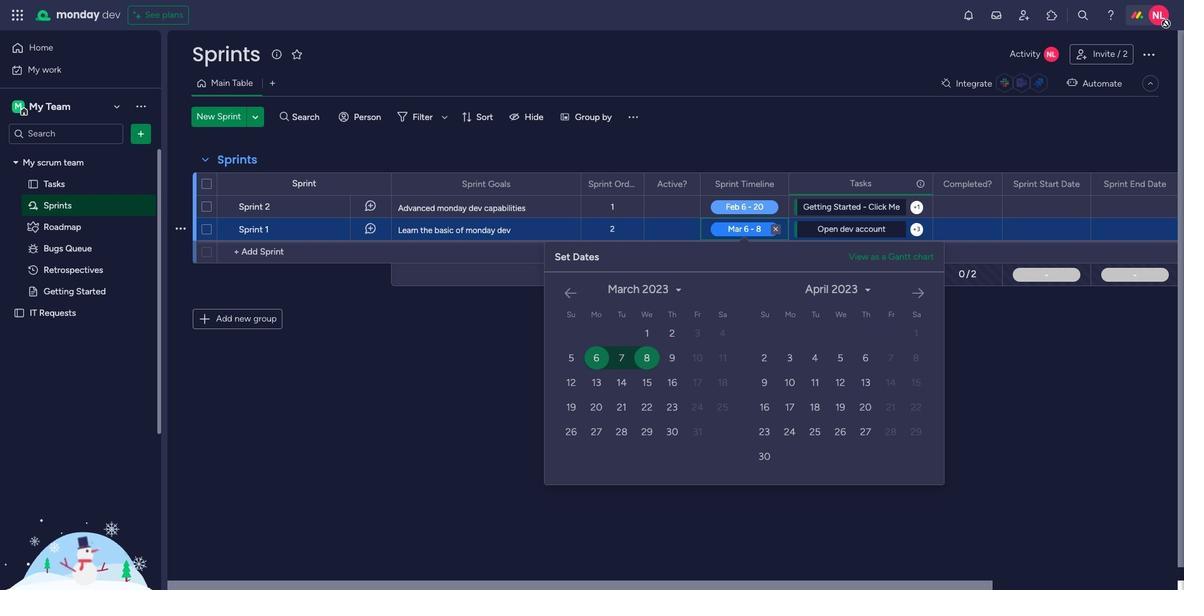 Task type: describe. For each thing, give the bounding box(es) containing it.
notifications image
[[963, 9, 976, 21]]

home image
[[11, 42, 24, 54]]

workspace options image
[[135, 100, 147, 113]]

autopilot image
[[1068, 75, 1078, 91]]

board activity image
[[1045, 47, 1060, 62]]

2 caret down image from the left
[[866, 285, 871, 294]]

inbox image
[[991, 9, 1003, 21]]

public board image
[[13, 307, 25, 319]]

lottie animation element
[[0, 463, 161, 591]]

workspace image
[[12, 100, 25, 113]]

+ Add Sprint text field
[[224, 245, 386, 260]]

my work image
[[11, 64, 23, 76]]

noah lott image
[[1150, 5, 1170, 25]]

invite members image
[[1019, 9, 1031, 21]]

select product image
[[11, 9, 24, 21]]

show board description image
[[269, 48, 285, 61]]

column information image
[[916, 179, 926, 189]]

add view image
[[270, 79, 275, 88]]



Task type: locate. For each thing, give the bounding box(es) containing it.
region
[[545, 267, 1185, 485]]

v2 search image
[[280, 110, 289, 124]]

apps image
[[1046, 9, 1059, 21]]

None field
[[189, 41, 264, 68], [214, 152, 261, 168], [848, 177, 875, 191], [459, 177, 514, 191], [586, 177, 641, 191], [655, 177, 691, 191], [712, 177, 778, 191], [941, 177, 996, 191], [1011, 177, 1084, 191], [1102, 177, 1170, 191], [189, 41, 264, 68], [214, 152, 261, 168], [848, 177, 875, 191], [459, 177, 514, 191], [586, 177, 641, 191], [655, 177, 691, 191], [712, 177, 778, 191], [941, 177, 996, 191], [1011, 177, 1084, 191], [1102, 177, 1170, 191]]

options image
[[1142, 47, 1157, 62], [135, 127, 147, 140], [563, 174, 572, 195], [683, 174, 692, 195], [985, 174, 994, 195], [1074, 174, 1083, 195], [176, 214, 186, 244]]

1 vertical spatial public board image
[[27, 285, 39, 297]]

see plans image
[[134, 8, 145, 23]]

angle down image
[[253, 112, 259, 122]]

search everything image
[[1077, 9, 1090, 21]]

public board image
[[27, 178, 39, 190], [27, 285, 39, 297]]

2 public board image from the top
[[27, 285, 39, 297]]

1 public board image from the top
[[27, 178, 39, 190]]

caret down image
[[13, 158, 18, 167]]

add to favorites image
[[291, 48, 304, 60]]

1 horizontal spatial caret down image
[[866, 285, 871, 294]]

help image
[[1105, 9, 1118, 21]]

list box
[[0, 149, 161, 494]]

arrow down image
[[437, 109, 453, 125]]

Search field
[[289, 108, 327, 126]]

collapse board header image
[[1146, 78, 1156, 89]]

menu image
[[628, 111, 640, 123]]

dapulse integrations image
[[942, 79, 952, 88]]

options image
[[916, 173, 924, 194], [627, 174, 635, 195], [771, 174, 780, 195], [1162, 174, 1171, 195], [176, 191, 186, 222]]

option
[[0, 151, 161, 154]]

1 caret down image from the left
[[677, 285, 682, 294]]

0 horizontal spatial caret down image
[[677, 285, 682, 294]]

workspace selection element
[[12, 99, 72, 115]]

caret down image
[[677, 285, 682, 294], [866, 285, 871, 294]]

lottie animation image
[[0, 463, 161, 591]]

0 vertical spatial public board image
[[27, 178, 39, 190]]

Search in workspace field
[[27, 126, 106, 141]]



Task type: vqa. For each thing, say whether or not it's contained in the screenshot.
it on the top of page
no



